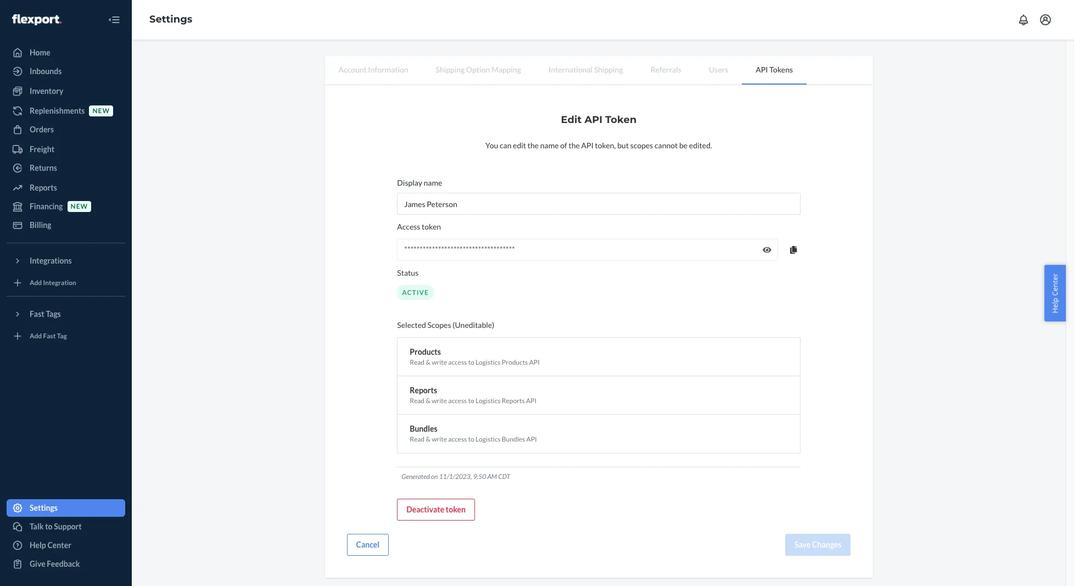 Task type: vqa. For each thing, say whether or not it's contained in the screenshot.


Task type: locate. For each thing, give the bounding box(es) containing it.
tab list containing account information
[[325, 56, 873, 85]]

settings link
[[149, 13, 192, 25], [7, 499, 125, 517]]

0 horizontal spatial reports
[[30, 183, 57, 192]]

& inside products read & write access to logistics products api
[[426, 358, 430, 366]]

bundles up the cdt
[[502, 435, 525, 443]]

api
[[756, 65, 768, 74], [585, 114, 603, 126], [581, 141, 594, 150], [529, 358, 540, 366], [526, 397, 537, 405], [526, 435, 537, 443]]

logistics
[[476, 358, 501, 366], [476, 397, 501, 405], [476, 435, 501, 443]]

logistics for reports
[[476, 397, 501, 405]]

logistics inside products read & write access to logistics products api
[[476, 358, 501, 366]]

to
[[468, 358, 474, 366], [468, 397, 474, 405], [468, 435, 474, 443], [45, 522, 52, 531]]

to up reports read & write access to logistics reports api
[[468, 358, 474, 366]]

None text field
[[397, 193, 801, 215]]

name
[[540, 141, 559, 150], [424, 178, 442, 187]]

1 horizontal spatial settings link
[[149, 13, 192, 25]]

access
[[397, 222, 420, 231]]

1 horizontal spatial help
[[1050, 297, 1060, 313]]

0 vertical spatial fast
[[30, 309, 44, 319]]

logistics inside reports read & write access to logistics reports api
[[476, 397, 501, 405]]

2 vertical spatial read
[[410, 435, 425, 443]]

new
[[93, 107, 110, 115], [71, 202, 88, 211]]

1 vertical spatial help center
[[30, 540, 71, 550]]

2 write from the top
[[432, 397, 447, 405]]

tab list
[[325, 56, 873, 85]]

users
[[709, 65, 728, 74]]

logistics up bundles read & write access to logistics bundles api
[[476, 397, 501, 405]]

referrals tab
[[637, 56, 695, 83]]

0 horizontal spatial center
[[47, 540, 71, 550]]

0 vertical spatial &
[[426, 358, 430, 366]]

2 logistics from the top
[[476, 397, 501, 405]]

1 vertical spatial write
[[432, 397, 447, 405]]

1 read from the top
[[410, 358, 425, 366]]

access inside reports read & write access to logistics reports api
[[448, 397, 467, 405]]

3 read from the top
[[410, 435, 425, 443]]

1 vertical spatial access
[[448, 397, 467, 405]]

1 add from the top
[[30, 279, 42, 287]]

logistics for bundles
[[476, 435, 501, 443]]

shipping right international
[[594, 65, 623, 74]]

3 & from the top
[[426, 435, 430, 443]]

token for deactivate token
[[446, 505, 466, 514]]

3 access from the top
[[448, 435, 467, 443]]

changes
[[812, 540, 842, 549]]

2 vertical spatial reports
[[502, 397, 525, 405]]

token right "deactivate"
[[446, 505, 466, 514]]

& inside bundles read & write access to logistics bundles api
[[426, 435, 430, 443]]

0 horizontal spatial bundles
[[410, 424, 438, 434]]

1 horizontal spatial shipping
[[594, 65, 623, 74]]

write inside bundles read & write access to logistics bundles api
[[432, 435, 447, 443]]

read inside reports read & write access to logistics reports api
[[410, 397, 425, 405]]

to right talk
[[45, 522, 52, 531]]

2 add from the top
[[30, 332, 42, 340]]

integration
[[43, 279, 76, 287]]

0 vertical spatial new
[[93, 107, 110, 115]]

1 horizontal spatial settings
[[149, 13, 192, 25]]

products down selected
[[410, 347, 441, 357]]

1 horizontal spatial the
[[569, 141, 580, 150]]

shipping
[[436, 65, 465, 74], [594, 65, 623, 74]]

read
[[410, 358, 425, 366], [410, 397, 425, 405], [410, 435, 425, 443]]

save changes button
[[785, 534, 851, 556]]

new up orders link
[[93, 107, 110, 115]]

write inside products read & write access to logistics products api
[[432, 358, 447, 366]]

2 vertical spatial write
[[432, 435, 447, 443]]

account information tab
[[325, 56, 422, 83]]

1 access from the top
[[448, 358, 467, 366]]

fast left tags
[[30, 309, 44, 319]]

generated on 11/1/2023, 9:50 am cdt
[[402, 472, 510, 480]]

1 horizontal spatial bundles
[[502, 435, 525, 443]]

to inside bundles read & write access to logistics bundles api
[[468, 435, 474, 443]]

3 write from the top
[[432, 435, 447, 443]]

close navigation image
[[108, 13, 121, 26]]

1 horizontal spatial new
[[93, 107, 110, 115]]

information
[[368, 65, 408, 74]]

api tokens
[[756, 65, 793, 74]]

1 vertical spatial &
[[426, 397, 430, 405]]

international shipping
[[549, 65, 623, 74]]

to for products
[[468, 358, 474, 366]]

0 vertical spatial products
[[410, 347, 441, 357]]

account
[[339, 65, 367, 74]]

0 vertical spatial logistics
[[476, 358, 501, 366]]

add integration
[[30, 279, 76, 287]]

products
[[410, 347, 441, 357], [502, 358, 528, 366]]

read inside bundles read & write access to logistics bundles api
[[410, 435, 425, 443]]

freight link
[[7, 141, 125, 158]]

read inside products read & write access to logistics products api
[[410, 358, 425, 366]]

0 horizontal spatial token
[[422, 222, 441, 231]]

write inside reports read & write access to logistics reports api
[[432, 397, 447, 405]]

the right edit
[[528, 141, 539, 150]]

new for financing
[[71, 202, 88, 211]]

1 horizontal spatial reports
[[410, 386, 437, 395]]

access up reports read & write access to logistics reports api
[[448, 358, 467, 366]]

save
[[795, 540, 811, 549]]

reports read & write access to logistics reports api
[[410, 386, 537, 405]]

1 vertical spatial bundles
[[502, 435, 525, 443]]

1 vertical spatial settings
[[30, 503, 58, 512]]

add for add integration
[[30, 279, 42, 287]]

scopes
[[428, 320, 451, 330]]

0 horizontal spatial settings
[[30, 503, 58, 512]]

11/1/2023,
[[439, 472, 472, 480]]

0 horizontal spatial shipping
[[436, 65, 465, 74]]

active
[[402, 288, 429, 297]]

1 vertical spatial logistics
[[476, 397, 501, 405]]

0 vertical spatial token
[[422, 222, 441, 231]]

integrations button
[[7, 252, 125, 270]]

to up bundles read & write access to logistics bundles api
[[468, 397, 474, 405]]

1 horizontal spatial token
[[446, 505, 466, 514]]

1 vertical spatial read
[[410, 397, 425, 405]]

access inside bundles read & write access to logistics bundles api
[[448, 435, 467, 443]]

feedback
[[47, 559, 80, 568]]

0 vertical spatial help center
[[1050, 273, 1060, 313]]

talk
[[30, 522, 44, 531]]

to inside reports read & write access to logistics reports api
[[468, 397, 474, 405]]

access up the generated on 11/1/2023, 9:50 am cdt
[[448, 435, 467, 443]]

inbounds
[[30, 66, 62, 76]]

the
[[528, 141, 539, 150], [569, 141, 580, 150]]

the right of
[[569, 141, 580, 150]]

token
[[422, 222, 441, 231], [446, 505, 466, 514]]

write up on
[[432, 435, 447, 443]]

0 vertical spatial write
[[432, 358, 447, 366]]

token,
[[595, 141, 616, 150]]

add integration link
[[7, 274, 125, 292]]

1 vertical spatial reports
[[410, 386, 437, 395]]

returns
[[30, 163, 57, 172]]

international shipping tab
[[535, 56, 637, 83]]

help center inside button
[[1050, 273, 1060, 313]]

financing
[[30, 202, 63, 211]]

2 shipping from the left
[[594, 65, 623, 74]]

to inside products read & write access to logistics products api
[[468, 358, 474, 366]]

0 vertical spatial add
[[30, 279, 42, 287]]

products up reports read & write access to logistics reports api
[[502, 358, 528, 366]]

2 read from the top
[[410, 397, 425, 405]]

talk to support
[[30, 522, 82, 531]]

1 write from the top
[[432, 358, 447, 366]]

1 vertical spatial new
[[71, 202, 88, 211]]

name left of
[[540, 141, 559, 150]]

to for bundles
[[468, 435, 474, 443]]

& inside reports read & write access to logistics reports api
[[426, 397, 430, 405]]

add down fast tags
[[30, 332, 42, 340]]

0 vertical spatial reports
[[30, 183, 57, 192]]

add fast tag
[[30, 332, 67, 340]]

token inside button
[[446, 505, 466, 514]]

2 & from the top
[[426, 397, 430, 405]]

0 horizontal spatial products
[[410, 347, 441, 357]]

shipping option mapping tab
[[422, 56, 535, 83]]

freight
[[30, 144, 54, 154]]

0 horizontal spatial help
[[30, 540, 46, 550]]

give
[[30, 559, 45, 568]]

add left integration
[[30, 279, 42, 287]]

deactivate
[[407, 505, 444, 514]]

& for reports
[[426, 397, 430, 405]]

0 horizontal spatial new
[[71, 202, 88, 211]]

help
[[1050, 297, 1060, 313], [30, 540, 46, 550]]

2 the from the left
[[569, 141, 580, 150]]

access inside products read & write access to logistics products api
[[448, 358, 467, 366]]

0 horizontal spatial name
[[424, 178, 442, 187]]

0 vertical spatial access
[[448, 358, 467, 366]]

&
[[426, 358, 430, 366], [426, 397, 430, 405], [426, 435, 430, 443]]

reports
[[30, 183, 57, 192], [410, 386, 437, 395], [502, 397, 525, 405]]

3 logistics from the top
[[476, 435, 501, 443]]

logistics up am on the left bottom
[[476, 435, 501, 443]]

api inside bundles read & write access to logistics bundles api
[[526, 435, 537, 443]]

1 horizontal spatial center
[[1050, 273, 1060, 296]]

1 vertical spatial add
[[30, 332, 42, 340]]

fast
[[30, 309, 44, 319], [43, 332, 56, 340]]

new down reports link
[[71, 202, 88, 211]]

0 vertical spatial center
[[1050, 273, 1060, 296]]

0 vertical spatial read
[[410, 358, 425, 366]]

1 vertical spatial settings link
[[7, 499, 125, 517]]

2 vertical spatial logistics
[[476, 435, 501, 443]]

fast inside dropdown button
[[30, 309, 44, 319]]

logistics up reports read & write access to logistics reports api
[[476, 358, 501, 366]]

2 vertical spatial &
[[426, 435, 430, 443]]

1 vertical spatial token
[[446, 505, 466, 514]]

write up bundles read & write access to logistics bundles api
[[432, 397, 447, 405]]

2 access from the top
[[448, 397, 467, 405]]

access up bundles read & write access to logistics bundles api
[[448, 397, 467, 405]]

open account menu image
[[1039, 13, 1052, 26]]

status
[[397, 268, 419, 277]]

write down scopes
[[432, 358, 447, 366]]

2 vertical spatial access
[[448, 435, 467, 443]]

name right display at top
[[424, 178, 442, 187]]

1 horizontal spatial products
[[502, 358, 528, 366]]

1 horizontal spatial name
[[540, 141, 559, 150]]

1 vertical spatial help
[[30, 540, 46, 550]]

1 shipping from the left
[[436, 65, 465, 74]]

help center
[[1050, 273, 1060, 313], [30, 540, 71, 550]]

can
[[500, 141, 512, 150]]

billing link
[[7, 216, 125, 234]]

generated
[[402, 472, 430, 480]]

api inside tab
[[756, 65, 768, 74]]

write for products
[[432, 358, 447, 366]]

center
[[1050, 273, 1060, 296], [47, 540, 71, 550]]

settings
[[149, 13, 192, 25], [30, 503, 58, 512]]

edit
[[561, 114, 582, 126]]

1 the from the left
[[528, 141, 539, 150]]

1 vertical spatial center
[[47, 540, 71, 550]]

scopes
[[630, 141, 653, 150]]

access
[[448, 358, 467, 366], [448, 397, 467, 405], [448, 435, 467, 443]]

to up 9:50
[[468, 435, 474, 443]]

logistics inside bundles read & write access to logistics bundles api
[[476, 435, 501, 443]]

fast left tag
[[43, 332, 56, 340]]

token right access
[[422, 222, 441, 231]]

add fast tag link
[[7, 327, 125, 345]]

write
[[432, 358, 447, 366], [432, 397, 447, 405], [432, 435, 447, 443]]

shipping left option
[[436, 65, 465, 74]]

0 horizontal spatial the
[[528, 141, 539, 150]]

0 vertical spatial help
[[1050, 297, 1060, 313]]

bundles up generated
[[410, 424, 438, 434]]

shipping inside international shipping tab
[[594, 65, 623, 74]]

1 horizontal spatial help center
[[1050, 273, 1060, 313]]

add
[[30, 279, 42, 287], [30, 332, 42, 340]]

inventory link
[[7, 82, 125, 100]]

shipping option mapping
[[436, 65, 521, 74]]

1 & from the top
[[426, 358, 430, 366]]

token for access token
[[422, 222, 441, 231]]

you
[[486, 141, 498, 150]]

0 vertical spatial settings
[[149, 13, 192, 25]]

1 logistics from the top
[[476, 358, 501, 366]]

fast tags
[[30, 309, 61, 319]]

read for reports
[[410, 397, 425, 405]]

you can edit the name of the api token, but scopes cannot be edited.
[[486, 141, 712, 150]]



Task type: describe. For each thing, give the bounding box(es) containing it.
edited.
[[689, 141, 712, 150]]

international
[[549, 65, 593, 74]]

selected scopes (uneditable)
[[397, 320, 494, 330]]

1 vertical spatial products
[[502, 358, 528, 366]]

am
[[487, 472, 497, 480]]

eye image
[[763, 246, 771, 254]]

deactivate token button
[[397, 499, 475, 520]]

returns link
[[7, 159, 125, 177]]

help center link
[[7, 537, 125, 554]]

talk to support button
[[7, 518, 125, 535]]

help inside button
[[1050, 297, 1060, 313]]

cancel
[[356, 540, 380, 549]]

home link
[[7, 44, 125, 62]]

cannot
[[655, 141, 678, 150]]

replenishments
[[30, 106, 85, 115]]

shipping inside shipping option mapping tab
[[436, 65, 465, 74]]

& for products
[[426, 358, 430, 366]]

referrals
[[651, 65, 682, 74]]

0 vertical spatial name
[[540, 141, 559, 150]]

display name
[[397, 178, 442, 187]]

support
[[54, 522, 82, 531]]

token
[[605, 114, 637, 126]]

access for bundles
[[448, 435, 467, 443]]

products read & write access to logistics products api
[[410, 347, 540, 366]]

but
[[617, 141, 629, 150]]

0 vertical spatial settings link
[[149, 13, 192, 25]]

0 vertical spatial bundles
[[410, 424, 438, 434]]

edit
[[513, 141, 526, 150]]

tokens
[[770, 65, 793, 74]]

logistics for products
[[476, 358, 501, 366]]

reports for reports
[[30, 183, 57, 192]]

give feedback
[[30, 559, 80, 568]]

be
[[679, 141, 688, 150]]

& for bundles
[[426, 435, 430, 443]]

reports for reports read & write access to logistics reports api
[[410, 386, 437, 395]]

mapping
[[492, 65, 521, 74]]

orders
[[30, 125, 54, 134]]

access for reports
[[448, 397, 467, 405]]

inbounds link
[[7, 63, 125, 80]]

************************************
[[404, 244, 515, 254]]

selected
[[397, 320, 426, 330]]

1 vertical spatial name
[[424, 178, 442, 187]]

write for bundles
[[432, 435, 447, 443]]

inventory
[[30, 86, 63, 96]]

9:50
[[473, 472, 486, 480]]

0 horizontal spatial settings link
[[7, 499, 125, 517]]

edit api token
[[561, 114, 637, 126]]

1 vertical spatial fast
[[43, 332, 56, 340]]

api inside products read & write access to logistics products api
[[529, 358, 540, 366]]

read for bundles
[[410, 435, 425, 443]]

write for reports
[[432, 397, 447, 405]]

give feedback button
[[7, 555, 125, 573]]

bundles read & write access to logistics bundles api
[[410, 424, 537, 443]]

orders link
[[7, 121, 125, 138]]

tag
[[57, 332, 67, 340]]

open notifications image
[[1017, 13, 1030, 26]]

cdt
[[498, 472, 510, 480]]

new for replenishments
[[93, 107, 110, 115]]

api tokens tab
[[742, 56, 807, 85]]

on
[[431, 472, 438, 480]]

access token
[[397, 222, 441, 231]]

account information
[[339, 65, 408, 74]]

to for reports
[[468, 397, 474, 405]]

users tab
[[695, 56, 742, 83]]

to inside talk to support button
[[45, 522, 52, 531]]

save changes
[[795, 540, 842, 549]]

help center button
[[1045, 265, 1066, 321]]

add for add fast tag
[[30, 332, 42, 340]]

option
[[466, 65, 490, 74]]

center inside button
[[1050, 273, 1060, 296]]

display
[[397, 178, 422, 187]]

billing
[[30, 220, 51, 230]]

fast tags button
[[7, 305, 125, 323]]

api inside reports read & write access to logistics reports api
[[526, 397, 537, 405]]

home
[[30, 48, 50, 57]]

copy image
[[791, 246, 797, 254]]

0 horizontal spatial help center
[[30, 540, 71, 550]]

flexport logo image
[[12, 14, 61, 25]]

integrations
[[30, 256, 72, 265]]

(uneditable)
[[453, 320, 494, 330]]

reports link
[[7, 179, 125, 197]]

read for products
[[410, 358, 425, 366]]

of
[[560, 141, 567, 150]]

deactivate token
[[407, 505, 466, 514]]

cancel button
[[347, 534, 389, 556]]

2 horizontal spatial reports
[[502, 397, 525, 405]]

tags
[[46, 309, 61, 319]]

access for products
[[448, 358, 467, 366]]



